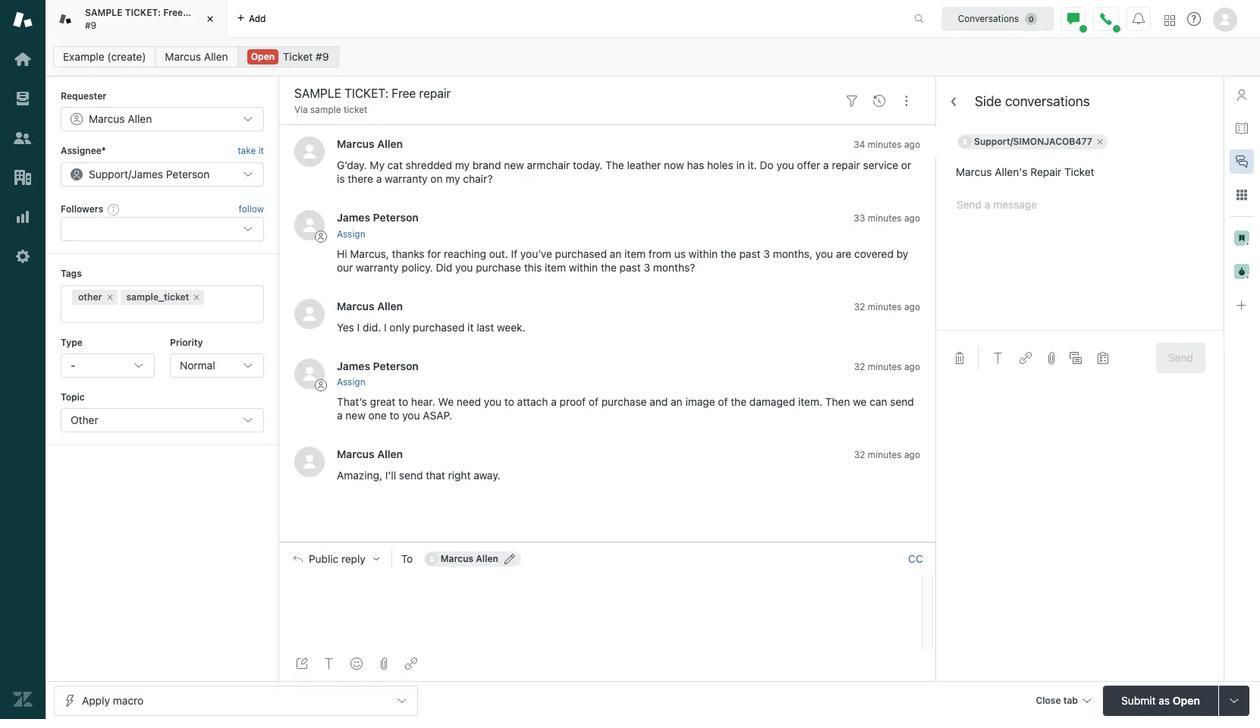 Task type: locate. For each thing, give the bounding box(es) containing it.
0 vertical spatial subject field
[[291, 84, 836, 102]]

1 32 minutes ago from the top
[[854, 301, 921, 312]]

remove image for sample_ticket
[[192, 293, 201, 302]]

3 ago from the top
[[905, 301, 921, 312]]

1 vertical spatial assign button
[[337, 376, 366, 389]]

purchased right only
[[413, 321, 465, 334]]

1 james peterson assign from the top
[[337, 211, 419, 240]]

james peterson link for great
[[337, 360, 419, 372]]

minutes for amazing, i'll send that right away.
[[868, 449, 902, 461]]

2 james peterson link from the top
[[337, 360, 419, 372]]

minutes for hi marcus, thanks for reaching out. if you've purchased an item from us within the past 3 months, you are covered by our warranty policy. did you purchase this item within the past 3 months?
[[868, 213, 902, 224]]

it right take at top
[[259, 145, 264, 157]]

purchased right you've
[[555, 247, 607, 260]]

zendesk support image
[[13, 10, 33, 30]]

marcus down requester
[[89, 113, 125, 126]]

new right brand
[[504, 159, 524, 172]]

#9
[[85, 19, 97, 31], [316, 50, 329, 63]]

0 horizontal spatial i
[[357, 321, 360, 334]]

0 horizontal spatial an
[[610, 247, 622, 260]]

1 vertical spatial item
[[545, 261, 566, 274]]

add button
[[228, 0, 275, 37]]

set child ticket fields image
[[1098, 352, 1110, 364]]

2 vertical spatial peterson
[[373, 360, 419, 372]]

0 vertical spatial past
[[740, 247, 761, 260]]

bookmarks image
[[1235, 231, 1250, 246]]

us
[[675, 247, 686, 260]]

0 vertical spatial james peterson assign
[[337, 211, 419, 240]]

get started image
[[13, 49, 33, 69]]

2 32 from the top
[[854, 361, 866, 372]]

add link (cmd k) image
[[1020, 352, 1032, 364], [405, 658, 417, 670]]

0 vertical spatial send
[[891, 395, 915, 408]]

ago for amazing, i'll send that right away.
[[905, 449, 921, 461]]

32 down covered
[[854, 301, 866, 312]]

take it
[[238, 145, 264, 157]]

need
[[457, 395, 481, 408]]

james inside assignee* element
[[131, 168, 163, 180]]

it inside button
[[259, 145, 264, 157]]

my
[[370, 159, 385, 172]]

send right can in the bottom right of the page
[[891, 395, 915, 408]]

tabs tab list
[[46, 0, 899, 38]]

public
[[309, 553, 339, 565]]

0 vertical spatial 32 minutes ago text field
[[854, 301, 921, 312]]

1 vertical spatial repair
[[832, 159, 861, 172]]

tab
[[46, 0, 228, 38]]

2 minutes from the top
[[868, 213, 902, 224]]

1 vertical spatial send
[[399, 469, 423, 482]]

1 vertical spatial peterson
[[373, 211, 419, 224]]

i right yes
[[357, 321, 360, 334]]

1 horizontal spatial #9
[[316, 50, 329, 63]]

32 down the we
[[854, 449, 866, 461]]

apply macro
[[82, 694, 144, 707]]

32
[[854, 301, 866, 312], [854, 361, 866, 372], [854, 449, 866, 461]]

months,
[[773, 247, 813, 260]]

to left attach
[[505, 395, 515, 408]]

is
[[337, 173, 345, 186]]

1 vertical spatial warranty
[[356, 261, 399, 274]]

1 vertical spatial #9
[[316, 50, 329, 63]]

it inside conversationlabel "log"
[[468, 321, 474, 334]]

marcus allen link for g'day.
[[337, 138, 403, 151]]

subject field down remove icon
[[936, 157, 1224, 187]]

2 assign button from the top
[[337, 376, 366, 389]]

1 horizontal spatial subject field
[[936, 157, 1224, 187]]

are
[[836, 247, 852, 260]]

close tab
[[1036, 695, 1079, 706]]

avatar image
[[959, 136, 972, 148], [294, 137, 325, 167], [294, 211, 325, 241], [294, 299, 325, 329], [294, 359, 325, 389], [294, 447, 325, 477]]

marcus down free
[[165, 50, 201, 63]]

yes
[[337, 321, 354, 334]]

1 horizontal spatial item
[[625, 247, 646, 260]]

1 horizontal spatial new
[[504, 159, 524, 172]]

week.
[[497, 321, 526, 334]]

5 minutes from the top
[[868, 449, 902, 461]]

0 horizontal spatial it
[[259, 145, 264, 157]]

assign button up that's
[[337, 376, 366, 389]]

james peterson assign up marcus,
[[337, 211, 419, 240]]

a right offer
[[824, 159, 829, 172]]

marcus allen link down close "icon"
[[155, 46, 238, 68]]

marcus inside 'secondary' element
[[165, 50, 201, 63]]

0 vertical spatial james
[[131, 168, 163, 180]]

32 minutes ago for attach
[[854, 361, 921, 372]]

assign up hi
[[337, 228, 366, 240]]

32 minutes ago down covered
[[854, 301, 921, 312]]

via sample ticket
[[294, 104, 368, 115]]

send right i'll
[[399, 469, 423, 482]]

add
[[249, 13, 266, 24]]

0 vertical spatial the
[[721, 247, 737, 260]]

3 minutes from the top
[[868, 301, 902, 312]]

that's
[[337, 395, 367, 408]]

assign
[[337, 228, 366, 240], [337, 376, 366, 388]]

we
[[853, 395, 867, 408]]

1 remove image from the left
[[105, 293, 114, 302]]

marcus allen inside requester element
[[89, 113, 152, 126]]

marcus allen link inside 'secondary' element
[[155, 46, 238, 68]]

2 vertical spatial 32
[[854, 449, 866, 461]]

0 horizontal spatial remove image
[[105, 293, 114, 302]]

item right this
[[545, 261, 566, 274]]

reply
[[342, 553, 366, 565]]

1 james peterson link from the top
[[337, 211, 419, 224]]

my right 'on'
[[446, 173, 460, 186]]

minutes
[[868, 139, 902, 151], [868, 213, 902, 224], [868, 301, 902, 312], [868, 361, 902, 372], [868, 449, 902, 461]]

1 vertical spatial my
[[446, 173, 460, 186]]

1 vertical spatial it
[[468, 321, 474, 334]]

you inside g'day. my cat shredded my brand new armchair today. the leather now has holes in it. do you offer a repair service or is there a warranty on my chair?
[[777, 159, 795, 172]]

asap.
[[423, 409, 452, 422]]

0 vertical spatial open
[[251, 51, 275, 62]]

32 minutes ago
[[854, 301, 921, 312], [854, 361, 921, 372], [854, 449, 921, 461]]

within right this
[[569, 261, 598, 274]]

attach files image
[[1046, 352, 1058, 364]]

#9 right ticket
[[316, 50, 329, 63]]

open left ticket
[[251, 51, 275, 62]]

public reply
[[309, 553, 366, 565]]

repair right free
[[185, 7, 212, 18]]

submit
[[1122, 694, 1156, 707]]

displays possible ticket submission types image
[[1229, 695, 1241, 707]]

1 vertical spatial new
[[346, 409, 366, 422]]

it left the last in the left top of the page
[[468, 321, 474, 334]]

marcus allen link up my
[[337, 138, 403, 151]]

peterson for hi
[[373, 211, 419, 224]]

minutes down can in the bottom right of the page
[[868, 449, 902, 461]]

0 horizontal spatial #9
[[85, 19, 97, 31]]

open
[[251, 51, 275, 62], [1173, 694, 1201, 707]]

peterson
[[166, 168, 210, 180], [373, 211, 419, 224], [373, 360, 419, 372]]

0 vertical spatial within
[[689, 247, 718, 260]]

1 vertical spatial james
[[337, 211, 370, 224]]

2 of from the left
[[718, 395, 728, 408]]

-
[[71, 359, 75, 372]]

32 minutes ago down can in the bottom right of the page
[[854, 449, 921, 461]]

purchase left and
[[602, 395, 647, 408]]

organizations image
[[13, 168, 33, 187]]

3 32 minutes ago from the top
[[854, 449, 921, 461]]

2 32 minutes ago text field from the top
[[854, 361, 921, 372]]

marcus allen
[[165, 50, 228, 63], [89, 113, 152, 126], [337, 138, 403, 151], [337, 300, 403, 312], [337, 448, 403, 461], [441, 553, 499, 564]]

32 minutes ago text field up can in the bottom right of the page
[[854, 361, 921, 372]]

2 ago from the top
[[905, 213, 921, 224]]

do
[[760, 159, 774, 172]]

the left "months?"
[[601, 261, 617, 274]]

1 vertical spatial 32 minutes ago
[[854, 361, 921, 372]]

32 minutes ago up can in the bottom right of the page
[[854, 361, 921, 372]]

remove image right sample_ticket
[[192, 293, 201, 302]]

did.
[[363, 321, 381, 334]]

1 32 from the top
[[854, 301, 866, 312]]

new down that's
[[346, 409, 366, 422]]

0 vertical spatial assign
[[337, 228, 366, 240]]

peterson up thanks
[[373, 211, 419, 224]]

1 vertical spatial purchased
[[413, 321, 465, 334]]

0 vertical spatial warranty
[[385, 173, 428, 186]]

purchase down out.
[[476, 261, 521, 274]]

minutes up service on the right top
[[868, 139, 902, 151]]

marcus up yes
[[337, 300, 375, 312]]

1 vertical spatial 32
[[854, 361, 866, 372]]

item left the from
[[625, 247, 646, 260]]

0 vertical spatial add link (cmd k) image
[[1020, 352, 1032, 364]]

0 vertical spatial assign button
[[337, 227, 366, 241]]

0 vertical spatial #9
[[85, 19, 97, 31]]

4 minutes from the top
[[868, 361, 902, 372]]

0 horizontal spatial purchase
[[476, 261, 521, 274]]

marcus allen link up did. on the left
[[337, 300, 403, 312]]

marcus.allen@example.com image
[[426, 553, 438, 565]]

32 minutes ago text field
[[854, 449, 921, 461]]

0 vertical spatial repair
[[185, 7, 212, 18]]

1 horizontal spatial purchased
[[555, 247, 607, 260]]

1 horizontal spatial open
[[1173, 694, 1201, 707]]

james peterson link up great
[[337, 360, 419, 372]]

image
[[686, 395, 715, 408]]

take it button
[[238, 144, 264, 159]]

0 horizontal spatial new
[[346, 409, 366, 422]]

support
[[89, 168, 128, 180]]

32 minutes ago text field down covered
[[854, 301, 921, 312]]

0 horizontal spatial within
[[569, 261, 598, 274]]

warranty down marcus,
[[356, 261, 399, 274]]

my up chair? on the top of page
[[455, 159, 470, 172]]

we
[[438, 395, 454, 408]]

g'day.
[[337, 159, 367, 172]]

send
[[1169, 351, 1194, 364]]

1 vertical spatial an
[[671, 395, 683, 408]]

1 horizontal spatial past
[[740, 247, 761, 260]]

marcus up amazing,
[[337, 448, 375, 461]]

1 vertical spatial 32 minutes ago text field
[[854, 361, 921, 372]]

1 horizontal spatial purchase
[[602, 395, 647, 408]]

0 horizontal spatial repair
[[185, 7, 212, 18]]

0 horizontal spatial send
[[399, 469, 423, 482]]

sample
[[85, 7, 123, 18]]

0 vertical spatial it
[[259, 145, 264, 157]]

1 32 minutes ago text field from the top
[[854, 301, 921, 312]]

right
[[448, 469, 471, 482]]

out.
[[489, 247, 508, 260]]

proof
[[560, 395, 586, 408]]

of right proof
[[589, 395, 599, 408]]

0 vertical spatial new
[[504, 159, 524, 172]]

1 vertical spatial james peterson assign
[[337, 360, 419, 388]]

marcus,
[[350, 247, 389, 260]]

0 vertical spatial an
[[610, 247, 622, 260]]

the
[[721, 247, 737, 260], [601, 261, 617, 274], [731, 395, 747, 408]]

1 horizontal spatial of
[[718, 395, 728, 408]]

ticket
[[283, 50, 313, 63]]

ticket actions image
[[901, 95, 913, 107]]

1 horizontal spatial repair
[[832, 159, 861, 172]]

purchase inside hi marcus, thanks for reaching out. if you've purchased an item from us within the past 3 months, you are covered by our warranty policy. did you purchase this item within the past 3 months?
[[476, 261, 521, 274]]

2 vertical spatial james
[[337, 360, 370, 372]]

cc
[[909, 552, 924, 565]]

support / james peterson
[[89, 168, 210, 180]]

0 vertical spatial 32
[[854, 301, 866, 312]]

peterson up great
[[373, 360, 419, 372]]

past left months,
[[740, 247, 761, 260]]

events image
[[874, 95, 886, 107]]

2 james peterson assign from the top
[[337, 360, 419, 388]]

1 vertical spatial subject field
[[936, 157, 1224, 187]]

insert ticket comments image
[[1070, 352, 1082, 364]]

only
[[390, 321, 410, 334]]

get help image
[[1188, 12, 1202, 26]]

reaching
[[444, 247, 487, 260]]

1 vertical spatial add link (cmd k) image
[[405, 658, 417, 670]]

remove image
[[105, 293, 114, 302], [192, 293, 201, 302]]

0 vertical spatial james peterson link
[[337, 211, 419, 224]]

Side conversation composer text field
[[954, 198, 1206, 320]]

hi
[[337, 247, 347, 260]]

1 horizontal spatial send
[[891, 395, 915, 408]]

1 horizontal spatial an
[[671, 395, 683, 408]]

customers image
[[13, 128, 33, 148]]

example (create)
[[63, 50, 146, 63]]

0 vertical spatial item
[[625, 247, 646, 260]]

1 of from the left
[[589, 395, 599, 408]]

32 minutes ago text field for yes i did. i only purchased it last week.
[[854, 301, 921, 312]]

admin image
[[13, 247, 33, 266]]

1 vertical spatial past
[[620, 261, 641, 274]]

0 horizontal spatial of
[[589, 395, 599, 408]]

5 ago from the top
[[905, 449, 921, 461]]

requester
[[61, 90, 107, 102]]

32 minutes ago text field
[[854, 301, 921, 312], [854, 361, 921, 372]]

allen inside requester element
[[128, 113, 152, 126]]

1 vertical spatial 3
[[644, 261, 651, 274]]

(create)
[[107, 50, 146, 63]]

minutes right 33
[[868, 213, 902, 224]]

purchased
[[555, 247, 607, 260], [413, 321, 465, 334]]

within right us
[[689, 247, 718, 260]]

james peterson assign up great
[[337, 360, 419, 388]]

marcus allen down requester
[[89, 113, 152, 126]]

notifications image
[[1133, 13, 1145, 25]]

1 vertical spatial open
[[1173, 694, 1201, 707]]

1 assign button from the top
[[337, 227, 366, 241]]

in
[[737, 159, 745, 172]]

an right and
[[671, 395, 683, 408]]

purchased inside hi marcus, thanks for reaching out. if you've purchased an item from us within the past 3 months, you are covered by our warranty policy. did you purchase this item within the past 3 months?
[[555, 247, 607, 260]]

requester element
[[61, 107, 264, 132]]

minutes up can in the bottom right of the page
[[868, 361, 902, 372]]

repair inside g'day. my cat shredded my brand new armchair today. the leather now has holes in it. do you offer a repair service or is there a warranty on my chair?
[[832, 159, 861, 172]]

0 horizontal spatial purchased
[[413, 321, 465, 334]]

close image
[[203, 11, 218, 27]]

allen down close "icon"
[[204, 50, 228, 63]]

1 vertical spatial the
[[601, 261, 617, 274]]

ago for yes i did. i only purchased it last week.
[[905, 301, 921, 312]]

peterson inside assignee* element
[[166, 168, 210, 180]]

format text image
[[323, 658, 335, 670]]

2 assign from the top
[[337, 376, 366, 388]]

2 vertical spatial the
[[731, 395, 747, 408]]

3 left months,
[[764, 247, 770, 260]]

Subject field
[[291, 84, 836, 102], [936, 157, 1224, 187]]

that's great to hear. we need you to attach a proof of purchase and an image of the damaged item. then we can send a new one to you asap.
[[337, 395, 917, 422]]

33
[[854, 213, 866, 224]]

that
[[426, 469, 445, 482]]

take
[[238, 145, 256, 157]]

an inside hi marcus, thanks for reaching out. if you've purchased an item from us within the past 3 months, you are covered by our warranty policy. did you purchase this item within the past 3 months?
[[610, 247, 622, 260]]

james peterson link up marcus,
[[337, 211, 419, 224]]

the inside the that's great to hear. we need you to attach a proof of purchase and an image of the damaged item. then we can send a new one to you asap.
[[731, 395, 747, 408]]

marcus inside requester element
[[89, 113, 125, 126]]

a
[[824, 159, 829, 172], [376, 173, 382, 186], [551, 395, 557, 408], [337, 409, 343, 422]]

assign up that's
[[337, 376, 366, 388]]

1 minutes from the top
[[868, 139, 902, 151]]

warranty down cat
[[385, 173, 428, 186]]

1 horizontal spatial i
[[384, 321, 387, 334]]

marcus allen up my
[[337, 138, 403, 151]]

allen inside 'secondary' element
[[204, 50, 228, 63]]

1 horizontal spatial 3
[[764, 247, 770, 260]]

the right us
[[721, 247, 737, 260]]

#9 inside 'secondary' element
[[316, 50, 329, 63]]

i
[[357, 321, 360, 334], [384, 321, 387, 334]]

4 ago from the top
[[905, 361, 921, 372]]

34
[[854, 139, 866, 151]]

subject field up armchair
[[291, 84, 836, 102]]

you down reaching at the left of page
[[455, 261, 473, 274]]

0 vertical spatial purchase
[[476, 261, 521, 274]]

remove image for other
[[105, 293, 114, 302]]

warranty inside g'day. my cat shredded my brand new armchair today. the leather now has holes in it. do you offer a repair service or is there a warranty on my chair?
[[385, 173, 428, 186]]

ago for hi marcus, thanks for reaching out. if you've purchased an item from us within the past 3 months, you are covered by our warranty policy. did you purchase this item within the past 3 months?
[[905, 213, 921, 224]]

1 vertical spatial within
[[569, 261, 598, 274]]

marcus up g'day.
[[337, 138, 375, 151]]

#9 down sample
[[85, 19, 97, 31]]

2 vertical spatial 32 minutes ago
[[854, 449, 921, 461]]

assign for that's
[[337, 376, 366, 388]]

2 32 minutes ago from the top
[[854, 361, 921, 372]]

32 up the we
[[854, 361, 866, 372]]

of right image
[[718, 395, 728, 408]]

past left "months?"
[[620, 261, 641, 274]]

1 vertical spatial purchase
[[602, 395, 647, 408]]

add link (cmd k) image right add attachment icon
[[405, 658, 417, 670]]

reporting image
[[13, 207, 33, 227]]

repair down the 34
[[832, 159, 861, 172]]

1 horizontal spatial within
[[689, 247, 718, 260]]

open inside 'secondary' element
[[251, 51, 275, 62]]

0 horizontal spatial open
[[251, 51, 275, 62]]

34 minutes ago text field
[[854, 139, 921, 151]]

free
[[163, 7, 183, 18]]

allen up support / james peterson
[[128, 113, 152, 126]]

a down that's
[[337, 409, 343, 422]]

you right do
[[777, 159, 795, 172]]

0 vertical spatial 3
[[764, 247, 770, 260]]

assign for hi
[[337, 228, 366, 240]]

james for that's
[[337, 360, 370, 372]]

minutes down covered
[[868, 301, 902, 312]]

an left the from
[[610, 247, 622, 260]]

it.
[[748, 159, 757, 172]]

zendesk products image
[[1165, 15, 1176, 25]]

remove image right 'other'
[[105, 293, 114, 302]]

2 remove image from the left
[[192, 293, 201, 302]]

james peterson assign for marcus,
[[337, 211, 419, 240]]

james right support
[[131, 168, 163, 180]]

1 horizontal spatial it
[[468, 321, 474, 334]]

a down my
[[376, 173, 382, 186]]

great
[[370, 395, 396, 408]]

peterson for that's
[[373, 360, 419, 372]]

1 vertical spatial assign
[[337, 376, 366, 388]]

example (create) button
[[53, 46, 156, 68]]

james up hi
[[337, 211, 370, 224]]

2 i from the left
[[384, 321, 387, 334]]

0 vertical spatial 32 minutes ago
[[854, 301, 921, 312]]

assign button up hi
[[337, 227, 366, 241]]

james up that's
[[337, 360, 370, 372]]

open right the as
[[1173, 694, 1201, 707]]

1 vertical spatial james peterson link
[[337, 360, 419, 372]]

an inside the that's great to hear. we need you to attach a proof of purchase and an image of the damaged item. then we can send a new one to you asap.
[[671, 395, 683, 408]]

it
[[259, 145, 264, 157], [468, 321, 474, 334]]

peterson right / at left
[[166, 168, 210, 180]]

apply
[[82, 694, 110, 707]]

close tab button
[[1030, 686, 1098, 718]]

1 assign from the top
[[337, 228, 366, 240]]

1 horizontal spatial remove image
[[192, 293, 201, 302]]

our
[[337, 261, 353, 274]]

0 vertical spatial peterson
[[166, 168, 210, 180]]

from
[[649, 247, 672, 260]]

0 vertical spatial purchased
[[555, 247, 607, 260]]

add link (cmd k) image left attach files icon
[[1020, 352, 1032, 364]]

3 down the from
[[644, 261, 651, 274]]

marcus allen link up amazing,
[[337, 448, 403, 461]]



Task type: describe. For each thing, give the bounding box(es) containing it.
marcus allen link for yes
[[337, 300, 403, 312]]

assign button for hi
[[337, 227, 366, 241]]

1 ago from the top
[[905, 139, 921, 151]]

then
[[826, 395, 850, 408]]

sample ticket: free repair #9
[[85, 7, 212, 31]]

marcus allen right marcus.allen@example.com image
[[441, 553, 499, 564]]

0 vertical spatial my
[[455, 159, 470, 172]]

tab containing sample ticket: free repair
[[46, 0, 228, 38]]

leather
[[627, 159, 661, 172]]

repair inside sample ticket: free repair #9
[[185, 7, 212, 18]]

zendesk image
[[13, 690, 33, 710]]

allen up only
[[377, 300, 403, 312]]

assignee*
[[61, 145, 106, 157]]

marcus allen link for amazing,
[[337, 448, 403, 461]]

type
[[61, 337, 83, 348]]

cc button
[[909, 552, 924, 566]]

other
[[78, 291, 102, 303]]

example
[[63, 50, 104, 63]]

3 32 from the top
[[854, 449, 866, 461]]

damaged
[[750, 395, 796, 408]]

assign button for that's
[[337, 376, 366, 389]]

tags
[[61, 268, 82, 279]]

the
[[606, 159, 624, 172]]

marcus right marcus.allen@example.com image
[[441, 553, 474, 564]]

button displays agent's chat status as online. image
[[1068, 13, 1080, 25]]

and
[[650, 395, 668, 408]]

via
[[294, 104, 308, 115]]

conversationlabel log
[[279, 125, 936, 542]]

followers
[[61, 203, 103, 215]]

customer context image
[[1236, 89, 1249, 101]]

follow
[[239, 203, 264, 215]]

to
[[401, 552, 413, 565]]

- button
[[61, 354, 155, 378]]

normal button
[[170, 354, 264, 378]]

add attachment image
[[378, 658, 390, 670]]

assignee* element
[[61, 162, 264, 187]]

followers element
[[61, 217, 264, 242]]

ticket #9
[[283, 50, 329, 63]]

side conversations
[[975, 94, 1091, 110]]

brand
[[473, 159, 501, 172]]

32 minutes ago for week.
[[854, 301, 921, 312]]

can
[[870, 395, 888, 408]]

or
[[902, 159, 912, 172]]

#9 inside sample ticket: free repair #9
[[85, 19, 97, 31]]

secondary element
[[46, 42, 1261, 72]]

32 for week.
[[854, 301, 866, 312]]

shredded
[[406, 159, 452, 172]]

to right one
[[390, 409, 400, 422]]

attach
[[517, 395, 548, 408]]

discard this conversation image
[[954, 352, 966, 364]]

send button
[[1157, 343, 1206, 373]]

amazing, i'll send that right away.
[[337, 469, 501, 482]]

warranty inside hi marcus, thanks for reaching out. if you've purchased an item from us within the past 3 months, you are covered by our warranty policy. did you purchase this item within the past 3 months?
[[356, 261, 399, 274]]

33 minutes ago text field
[[854, 213, 921, 224]]

item.
[[798, 395, 823, 408]]

0 horizontal spatial past
[[620, 261, 641, 274]]

follow button
[[239, 203, 264, 216]]

32 minutes ago text field for that's great to hear. we need you to attach a proof of purchase and an image of the damaged item. then we can send a new one to you asap.
[[854, 361, 921, 372]]

edit user image
[[505, 554, 515, 564]]

conversations
[[958, 13, 1020, 24]]

new inside g'day. my cat shredded my brand new armchair today. the leather now has holes in it. do you offer a repair service or is there a warranty on my chair?
[[504, 159, 524, 172]]

policy.
[[402, 261, 433, 274]]

marcus allen inside 'secondary' element
[[165, 50, 228, 63]]

as
[[1159, 694, 1171, 707]]

to left hear.
[[399, 395, 408, 408]]

marcus allen up amazing,
[[337, 448, 403, 461]]

on
[[431, 173, 443, 186]]

34 minutes ago
[[854, 139, 921, 151]]

ticket:
[[125, 7, 161, 18]]

if
[[511, 247, 518, 260]]

amazing,
[[337, 469, 383, 482]]

there
[[348, 173, 373, 186]]

ago for that's great to hear. we need you to attach a proof of purchase and an image of the damaged item. then we can send a new one to you asap.
[[905, 361, 921, 372]]

info on adding followers image
[[108, 203, 120, 216]]

purchase inside the that's great to hear. we need you to attach a proof of purchase and an image of the damaged item. then we can send a new one to you asap.
[[602, 395, 647, 408]]

topic element
[[61, 409, 264, 433]]

priority
[[170, 337, 203, 348]]

allen up i'll
[[377, 448, 403, 461]]

time tracking image
[[1235, 264, 1250, 279]]

support/simonjacob477
[[975, 136, 1093, 147]]

james for hi
[[337, 211, 370, 224]]

insert emojis image
[[351, 658, 363, 670]]

send inside the that's great to hear. we need you to attach a proof of purchase and an image of the damaged item. then we can send a new one to you asap.
[[891, 395, 915, 408]]

by
[[897, 247, 909, 260]]

conversations button
[[942, 6, 1054, 31]]

hear.
[[411, 395, 435, 408]]

0 horizontal spatial 3
[[644, 261, 651, 274]]

1 horizontal spatial add link (cmd k) image
[[1020, 352, 1032, 364]]

sample_ticket
[[126, 291, 189, 303]]

hide composer image
[[602, 536, 614, 548]]

other
[[71, 414, 98, 427]]

0 horizontal spatial subject field
[[291, 84, 836, 102]]

minutes for that's great to hear. we need you to attach a proof of purchase and an image of the damaged item. then we can send a new one to you asap.
[[868, 361, 902, 372]]

you down hear.
[[402, 409, 420, 422]]

has
[[687, 159, 705, 172]]

a left proof
[[551, 395, 557, 408]]

views image
[[13, 89, 33, 109]]

did
[[436, 261, 453, 274]]

normal
[[180, 359, 215, 372]]

months?
[[653, 261, 695, 274]]

apps image
[[1236, 189, 1249, 201]]

side
[[975, 94, 1002, 110]]

1 i from the left
[[357, 321, 360, 334]]

allen left the edit user image
[[476, 553, 499, 564]]

james peterson assign for great
[[337, 360, 419, 388]]

you've
[[521, 247, 553, 260]]

/
[[128, 168, 131, 180]]

cat
[[388, 159, 403, 172]]

james peterson link for marcus,
[[337, 211, 419, 224]]

minutes for yes i did. i only purchased it last week.
[[868, 301, 902, 312]]

armchair
[[527, 159, 570, 172]]

32 for attach
[[854, 361, 866, 372]]

you left are
[[816, 247, 834, 260]]

service
[[863, 159, 899, 172]]

filter image
[[846, 95, 858, 107]]

yes i did. i only purchased it last week.
[[337, 321, 526, 334]]

0 horizontal spatial add link (cmd k) image
[[405, 658, 417, 670]]

hi marcus, thanks for reaching out. if you've purchased an item from us within the past 3 months, you are covered by our warranty policy. did you purchase this item within the past 3 months?
[[337, 247, 912, 274]]

submit as open
[[1122, 694, 1201, 707]]

allen up cat
[[377, 138, 403, 151]]

macro
[[113, 694, 144, 707]]

knowledge image
[[1236, 122, 1249, 134]]

public reply button
[[280, 543, 391, 575]]

holes
[[707, 159, 734, 172]]

0 horizontal spatial item
[[545, 261, 566, 274]]

you right need
[[484, 395, 502, 408]]

away.
[[474, 469, 501, 482]]

conversations
[[1006, 94, 1091, 110]]

last
[[477, 321, 494, 334]]

topic
[[61, 392, 85, 403]]

draft mode image
[[296, 658, 308, 670]]

go back image
[[948, 96, 960, 108]]

remove image
[[1096, 137, 1105, 146]]

new inside the that's great to hear. we need you to attach a proof of purchase and an image of the damaged item. then we can send a new one to you asap.
[[346, 409, 366, 422]]

this
[[524, 261, 542, 274]]

main element
[[0, 0, 46, 720]]

format text image
[[993, 352, 1005, 364]]

marcus allen up did. on the left
[[337, 300, 403, 312]]

ticket
[[344, 104, 368, 115]]

g'day. my cat shredded my brand new armchair today. the leather now has holes in it. do you offer a repair service or is there a warranty on my chair?
[[337, 159, 912, 186]]

for
[[428, 247, 441, 260]]



Task type: vqa. For each thing, say whether or not it's contained in the screenshot.
Content type on the top of page
no



